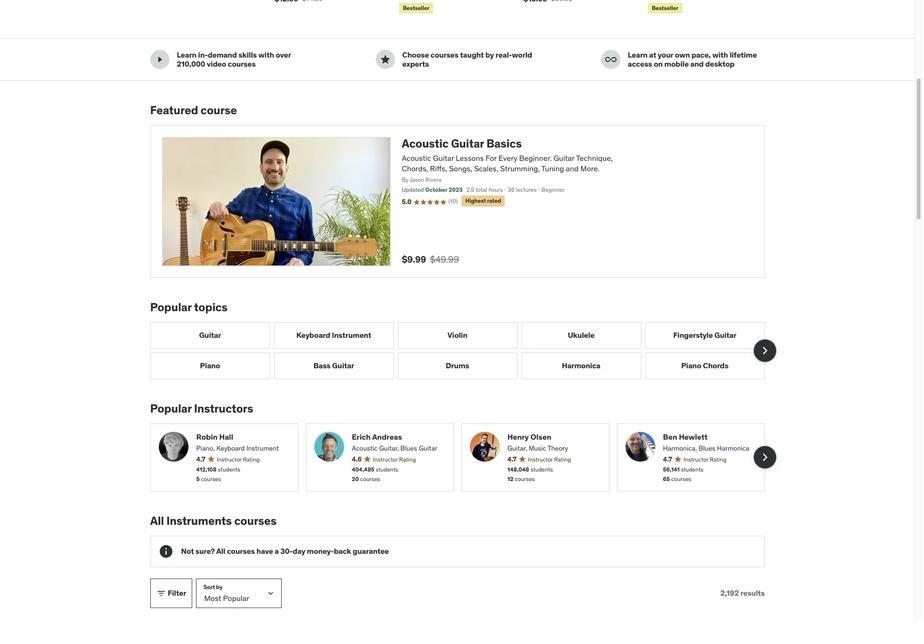 Task type: vqa. For each thing, say whether or not it's contained in the screenshot.
Beginner
yes



Task type: describe. For each thing, give the bounding box(es) containing it.
featured
[[150, 103, 198, 118]]

0 vertical spatial acoustic
[[402, 136, 449, 151]]

fingerstyle
[[674, 330, 713, 340]]

next image for popular topics
[[758, 343, 773, 358]]

$49.99
[[430, 254, 459, 265]]

back
[[334, 547, 351, 556]]

blues inside erich andreas acoustic guitar, blues guitar
[[401, 444, 417, 453]]

guitar up "tuning"
[[554, 153, 575, 163]]

popular instructors
[[150, 401, 253, 416]]

all instruments courses
[[150, 514, 277, 528]]

drums link
[[398, 353, 518, 379]]

$9.99 $49.99
[[402, 254, 459, 265]]

1 horizontal spatial instrument
[[332, 330, 371, 340]]

rating for hall
[[243, 456, 260, 463]]

courses inside 148,048 students 12 courses
[[515, 476, 535, 483]]

courses inside 56,141 students 65 courses
[[672, 476, 692, 483]]

for
[[486, 153, 497, 163]]

popular instructors element
[[150, 401, 777, 492]]

not sure? all courses have a 30-day money-back guarantee
[[181, 547, 389, 556]]

fingerstyle guitar link
[[645, 322, 765, 349]]

pace,
[[692, 50, 711, 60]]

courses inside choose courses taught by real-world experts
[[431, 50, 459, 60]]

students for andreas
[[376, 466, 398, 473]]

lifetime
[[730, 50, 757, 60]]

on
[[654, 59, 663, 69]]

210,000
[[177, 59, 205, 69]]

highest
[[466, 197, 486, 204]]

erich
[[352, 432, 371, 442]]

october
[[425, 186, 448, 193]]

with inside 'learn in-demand skills with over 210,000 video courses'
[[258, 50, 274, 60]]

every
[[499, 153, 518, 163]]

medium image for learn at your own pace, with lifetime access on mobile and desktop
[[605, 54, 617, 65]]

1 vertical spatial all
[[216, 547, 225, 556]]

5
[[196, 476, 200, 483]]

beginner
[[542, 186, 565, 193]]

bass guitar link
[[274, 353, 394, 379]]

real-
[[496, 50, 512, 60]]

students for hall
[[218, 466, 240, 473]]

robin hall piano, keyboard instrument
[[196, 432, 279, 453]]

desktop
[[706, 59, 735, 69]]

harmonica inside ben hewlett harmonica, blues harmonica
[[717, 444, 750, 453]]

56,141 students 65 courses
[[663, 466, 704, 483]]

henry olsen link
[[508, 432, 601, 442]]

students for olsen
[[531, 466, 553, 473]]

mobile
[[665, 59, 689, 69]]

your
[[658, 50, 674, 60]]

have
[[257, 547, 273, 556]]

chords,
[[402, 164, 428, 173]]

taught
[[460, 50, 484, 60]]

violin link
[[398, 322, 518, 349]]

instructor for olsen
[[528, 456, 553, 463]]

instructor for andreas
[[373, 456, 398, 463]]

412,108
[[196, 466, 217, 473]]

keyboard instrument link
[[274, 322, 394, 349]]

demand
[[208, 50, 237, 60]]

learn in-demand skills with over 210,000 video courses
[[177, 50, 291, 69]]

filter
[[168, 588, 186, 598]]

148,048
[[508, 466, 529, 473]]

experts
[[402, 59, 429, 69]]

learn at your own pace, with lifetime access on mobile and desktop
[[628, 50, 757, 69]]

andreas
[[372, 432, 402, 442]]

ben hewlett harmonica, blues harmonica
[[663, 432, 750, 453]]

filter button
[[150, 579, 192, 608]]

topics
[[194, 300, 228, 315]]

learn for learn in-demand skills with over 210,000 video courses
[[177, 50, 197, 60]]

with inside learn at your own pace, with lifetime access on mobile and desktop
[[713, 50, 728, 60]]

carousel element for popular instructors
[[150, 423, 777, 492]]

1 vertical spatial acoustic
[[402, 153, 431, 163]]

learn for learn at your own pace, with lifetime access on mobile and desktop
[[628, 50, 648, 60]]

world
[[512, 50, 532, 60]]

36 lectures
[[508, 186, 537, 193]]

0 vertical spatial all
[[150, 514, 164, 528]]

highest rated
[[466, 197, 501, 204]]

and inside learn at your own pace, with lifetime access on mobile and desktop
[[691, 59, 704, 69]]

erich andreas acoustic guitar, blues guitar
[[352, 432, 437, 453]]

56,141
[[663, 466, 680, 473]]

not
[[181, 547, 194, 556]]

keyboard inside robin hall piano, keyboard instrument
[[216, 444, 245, 453]]

choose courses taught by real-world experts
[[402, 50, 532, 69]]

piano,
[[196, 444, 215, 453]]

412,108 students 5 courses
[[196, 466, 240, 483]]

henry olsen guitar, music theory
[[508, 432, 568, 453]]

rating for olsen
[[554, 456, 571, 463]]

12
[[508, 476, 514, 483]]

0 horizontal spatial harmonica
[[562, 361, 601, 370]]

songs,
[[449, 164, 472, 173]]

instructor for hewlett
[[684, 456, 709, 463]]

featured course
[[150, 103, 237, 118]]

guitar up riffs,
[[433, 153, 454, 163]]

olsen
[[531, 432, 552, 442]]

ben
[[663, 432, 678, 442]]

scales,
[[474, 164, 499, 173]]

by
[[402, 176, 409, 183]]

2,192
[[721, 588, 739, 598]]

instructor rating for hall
[[217, 456, 260, 463]]

20
[[352, 476, 359, 483]]

in-
[[198, 50, 208, 60]]

30-
[[281, 547, 293, 556]]

harmonica link
[[521, 353, 641, 379]]

instrument inside robin hall piano, keyboard instrument
[[246, 444, 279, 453]]

guitar right bass
[[332, 361, 354, 370]]

guitar, inside henry olsen guitar, music theory
[[508, 444, 527, 453]]

courses inside 'learn in-demand skills with over 210,000 video courses'
[[228, 59, 256, 69]]

medium image
[[380, 54, 391, 65]]

bass guitar
[[314, 361, 354, 370]]

erich andreas link
[[352, 432, 446, 442]]

5.0
[[402, 198, 412, 206]]

4.6
[[352, 455, 362, 463]]

basics
[[487, 136, 522, 151]]



Task type: locate. For each thing, give the bounding box(es) containing it.
instructor rating down ben hewlett harmonica, blues harmonica
[[684, 456, 727, 463]]

0 vertical spatial carousel element
[[150, 322, 777, 379]]

by
[[486, 50, 494, 60]]

404,485 students 20 courses
[[352, 466, 398, 483]]

blues inside ben hewlett harmonica, blues harmonica
[[699, 444, 716, 453]]

blues down erich andreas "link"
[[401, 444, 417, 453]]

guitar link
[[150, 322, 270, 349]]

4.7 for ben hewlett
[[663, 455, 672, 463]]

acoustic guitar basics acoustic guitar lessons for every beginner. guitar technique, chords, riffs, songs, scales, strumming, tuning and more. by jason rivera
[[402, 136, 613, 183]]

guitar
[[451, 136, 484, 151], [433, 153, 454, 163], [554, 153, 575, 163], [199, 330, 221, 340], [715, 330, 737, 340], [332, 361, 354, 370], [419, 444, 437, 453]]

piano link
[[150, 353, 270, 379]]

drums
[[446, 361, 469, 370]]

keyboard
[[296, 330, 330, 340], [216, 444, 245, 453]]

3 rating from the left
[[554, 456, 571, 463]]

0 horizontal spatial learn
[[177, 50, 197, 60]]

hours
[[489, 186, 503, 193]]

1 horizontal spatial 4.7
[[508, 455, 517, 463]]

day
[[293, 547, 305, 556]]

0 horizontal spatial piano
[[200, 361, 220, 370]]

0 horizontal spatial all
[[150, 514, 164, 528]]

1 horizontal spatial all
[[216, 547, 225, 556]]

3 instructor rating from the left
[[528, 456, 571, 463]]

students inside 56,141 students 65 courses
[[681, 466, 704, 473]]

with
[[258, 50, 274, 60], [713, 50, 728, 60]]

1 4.7 from the left
[[196, 455, 206, 463]]

courses right the video
[[228, 59, 256, 69]]

2 next image from the top
[[758, 450, 773, 465]]

1 vertical spatial and
[[566, 164, 579, 173]]

instructor rating for olsen
[[528, 456, 571, 463]]

riffs,
[[430, 164, 447, 173]]

and inside acoustic guitar basics acoustic guitar lessons for every beginner. guitar technique, chords, riffs, songs, scales, strumming, tuning and more. by jason rivera
[[566, 164, 579, 173]]

instructor rating down erich andreas acoustic guitar, blues guitar at the bottom left of page
[[373, 456, 416, 463]]

results
[[741, 588, 765, 598]]

0 vertical spatial next image
[[758, 343, 773, 358]]

4 students from the left
[[681, 466, 704, 473]]

4 instructor from the left
[[684, 456, 709, 463]]

music
[[529, 444, 546, 453]]

students inside 148,048 students 12 courses
[[531, 466, 553, 473]]

4 instructor rating from the left
[[684, 456, 727, 463]]

keyboard down hall
[[216, 444, 245, 453]]

0 vertical spatial popular
[[150, 300, 192, 315]]

henry
[[508, 432, 529, 442]]

0 vertical spatial and
[[691, 59, 704, 69]]

1 rating from the left
[[243, 456, 260, 463]]

popular topics
[[150, 300, 228, 315]]

all
[[150, 514, 164, 528], [216, 547, 225, 556]]

and
[[691, 59, 704, 69], [566, 164, 579, 173]]

2 with from the left
[[713, 50, 728, 60]]

carousel element containing guitar
[[150, 322, 777, 379]]

all left "instruments"
[[150, 514, 164, 528]]

next image inside popular instructors element
[[758, 450, 773, 465]]

piano
[[200, 361, 220, 370], [681, 361, 702, 370]]

36
[[508, 186, 515, 193]]

piano chords
[[681, 361, 729, 370]]

instrument down robin hall link
[[246, 444, 279, 453]]

rating for hewlett
[[710, 456, 727, 463]]

2 piano from the left
[[681, 361, 702, 370]]

ukulele link
[[521, 322, 641, 349]]

1 popular from the top
[[150, 300, 192, 315]]

all right sure?
[[216, 547, 225, 556]]

0 horizontal spatial 4.7
[[196, 455, 206, 463]]

1 horizontal spatial blues
[[699, 444, 716, 453]]

medium image left access
[[605, 54, 617, 65]]

students down music
[[531, 466, 553, 473]]

2 rating from the left
[[399, 456, 416, 463]]

0 horizontal spatial blues
[[401, 444, 417, 453]]

1 horizontal spatial keyboard
[[296, 330, 330, 340]]

piano for piano
[[200, 361, 220, 370]]

popular for popular topics
[[150, 300, 192, 315]]

guitar up the lessons
[[451, 136, 484, 151]]

rated
[[487, 197, 501, 204]]

instructor rating for hewlett
[[684, 456, 727, 463]]

courses down 56,141
[[672, 476, 692, 483]]

0 horizontal spatial and
[[566, 164, 579, 173]]

instructor down music
[[528, 456, 553, 463]]

beginner.
[[519, 153, 552, 163]]

fingerstyle guitar
[[674, 330, 737, 340]]

blues down ben hewlett link
[[699, 444, 716, 453]]

instructor for hall
[[217, 456, 242, 463]]

next image for popular instructors
[[758, 450, 773, 465]]

harmonica down ben hewlett link
[[717, 444, 750, 453]]

1 horizontal spatial medium image
[[605, 54, 617, 65]]

updated
[[402, 186, 424, 193]]

2 guitar, from the left
[[508, 444, 527, 453]]

learn left in-
[[177, 50, 197, 60]]

guitar, down henry
[[508, 444, 527, 453]]

rivera
[[426, 176, 442, 183]]

with right "pace,"
[[713, 50, 728, 60]]

and left the "more."
[[566, 164, 579, 173]]

carousel element for popular topics
[[150, 322, 777, 379]]

bass
[[314, 361, 331, 370]]

courses inside 404,485 students 20 courses
[[360, 476, 380, 483]]

guitar inside erich andreas acoustic guitar, blues guitar
[[419, 444, 437, 453]]

skills
[[239, 50, 257, 60]]

1 with from the left
[[258, 50, 274, 60]]

1 horizontal spatial harmonica
[[717, 444, 750, 453]]

1 horizontal spatial learn
[[628, 50, 648, 60]]

learn inside 'learn in-demand skills with over 210,000 video courses'
[[177, 50, 197, 60]]

and right own
[[691, 59, 704, 69]]

guitar down topics
[[199, 330, 221, 340]]

1 horizontal spatial and
[[691, 59, 704, 69]]

3 instructor from the left
[[528, 456, 553, 463]]

4.7 up 148,048
[[508, 455, 517, 463]]

guitar,
[[379, 444, 399, 453], [508, 444, 527, 453]]

harmonica down the ukulele link
[[562, 361, 601, 370]]

blues
[[401, 444, 417, 453], [699, 444, 716, 453]]

1 medium image from the left
[[154, 54, 165, 65]]

next image
[[758, 343, 773, 358], [758, 450, 773, 465]]

2.5
[[467, 186, 475, 193]]

chords
[[703, 361, 729, 370]]

learn inside learn at your own pace, with lifetime access on mobile and desktop
[[628, 50, 648, 60]]

3 students from the left
[[531, 466, 553, 473]]

2 carousel element from the top
[[150, 423, 777, 492]]

tuning
[[542, 164, 564, 173]]

1 vertical spatial keyboard
[[216, 444, 245, 453]]

courses up have
[[234, 514, 277, 528]]

acoustic inside erich andreas acoustic guitar, blues guitar
[[352, 444, 378, 453]]

2 vertical spatial acoustic
[[352, 444, 378, 453]]

148,048 students 12 courses
[[508, 466, 553, 483]]

1 next image from the top
[[758, 343, 773, 358]]

courses inside 412,108 students 5 courses
[[201, 476, 221, 483]]

students for hewlett
[[681, 466, 704, 473]]

4 rating from the left
[[710, 456, 727, 463]]

1 students from the left
[[218, 466, 240, 473]]

courses
[[431, 50, 459, 60], [228, 59, 256, 69], [201, 476, 221, 483], [360, 476, 380, 483], [515, 476, 535, 483], [672, 476, 692, 483], [234, 514, 277, 528], [227, 547, 255, 556]]

ukulele
[[568, 330, 595, 340]]

2 medium image from the left
[[605, 54, 617, 65]]

4.7 for henry olsen
[[508, 455, 517, 463]]

hall
[[219, 432, 233, 442]]

keyboard instrument
[[296, 330, 371, 340]]

piano for piano chords
[[681, 361, 702, 370]]

courses left taught
[[431, 50, 459, 60]]

medium image for learn in-demand skills with over 210,000 video courses
[[154, 54, 165, 65]]

0 horizontal spatial keyboard
[[216, 444, 245, 453]]

1 vertical spatial carousel element
[[150, 423, 777, 492]]

with left over
[[258, 50, 274, 60]]

rating down ben hewlett harmonica, blues harmonica
[[710, 456, 727, 463]]

0 vertical spatial harmonica
[[562, 361, 601, 370]]

2,192 results status
[[721, 588, 765, 598]]

1 horizontal spatial with
[[713, 50, 728, 60]]

1 guitar, from the left
[[379, 444, 399, 453]]

instructor rating down robin hall piano, keyboard instrument
[[217, 456, 260, 463]]

rating down theory
[[554, 456, 571, 463]]

2.5 total hours
[[467, 186, 503, 193]]

learn
[[177, 50, 197, 60], [628, 50, 648, 60]]

2 blues from the left
[[699, 444, 716, 453]]

violin
[[448, 330, 468, 340]]

1 vertical spatial popular
[[150, 401, 192, 416]]

2 learn from the left
[[628, 50, 648, 60]]

total
[[476, 186, 487, 193]]

at
[[649, 50, 656, 60]]

1 piano from the left
[[200, 361, 220, 370]]

instructor rating down theory
[[528, 456, 571, 463]]

access
[[628, 59, 652, 69]]

0 horizontal spatial instrument
[[246, 444, 279, 453]]

2 students from the left
[[376, 466, 398, 473]]

choose
[[402, 50, 429, 60]]

medium image
[[154, 54, 165, 65], [605, 54, 617, 65]]

guitar down erich andreas "link"
[[419, 444, 437, 453]]

popular for popular instructors
[[150, 401, 192, 416]]

technique,
[[576, 153, 613, 163]]

2,192 results
[[721, 588, 765, 598]]

popular
[[150, 300, 192, 315], [150, 401, 192, 416]]

2023
[[449, 186, 463, 193]]

piano down guitar link
[[200, 361, 220, 370]]

rating
[[243, 456, 260, 463], [399, 456, 416, 463], [554, 456, 571, 463], [710, 456, 727, 463]]

instrument up bass guitar
[[332, 330, 371, 340]]

robin
[[196, 432, 218, 442]]

instructor rating for andreas
[[373, 456, 416, 463]]

0 vertical spatial instrument
[[332, 330, 371, 340]]

2 instructor rating from the left
[[373, 456, 416, 463]]

small image
[[156, 589, 166, 598]]

learn left at
[[628, 50, 648, 60]]

piano left the chords
[[681, 361, 702, 370]]

1 learn from the left
[[177, 50, 197, 60]]

hewlett
[[679, 432, 708, 442]]

more.
[[581, 164, 600, 173]]

students right 412,108
[[218, 466, 240, 473]]

instructor
[[217, 456, 242, 463], [373, 456, 398, 463], [528, 456, 553, 463], [684, 456, 709, 463]]

students right 56,141
[[681, 466, 704, 473]]

1 vertical spatial next image
[[758, 450, 773, 465]]

instruments
[[166, 514, 232, 528]]

courses down 148,048
[[515, 476, 535, 483]]

2 instructor from the left
[[373, 456, 398, 463]]

a
[[275, 547, 279, 556]]

lessons
[[456, 153, 484, 163]]

2 4.7 from the left
[[508, 455, 517, 463]]

instructor down the harmonica, at the right
[[684, 456, 709, 463]]

students inside 404,485 students 20 courses
[[376, 466, 398, 473]]

4.7 for robin hall
[[196, 455, 206, 463]]

acoustic
[[402, 136, 449, 151], [402, 153, 431, 163], [352, 444, 378, 453]]

guitar, inside erich andreas acoustic guitar, blues guitar
[[379, 444, 399, 453]]

guitar, down andreas
[[379, 444, 399, 453]]

3 4.7 from the left
[[663, 455, 672, 463]]

404,485
[[352, 466, 375, 473]]

2 horizontal spatial 4.7
[[663, 455, 672, 463]]

1 horizontal spatial piano
[[681, 361, 702, 370]]

2 popular from the top
[[150, 401, 192, 416]]

instructors
[[194, 401, 253, 416]]

1 vertical spatial instrument
[[246, 444, 279, 453]]

0 vertical spatial keyboard
[[296, 330, 330, 340]]

1 instructor rating from the left
[[217, 456, 260, 463]]

4.7 up 412,108
[[196, 455, 206, 463]]

1 horizontal spatial guitar,
[[508, 444, 527, 453]]

courses left have
[[227, 547, 255, 556]]

robin hall link
[[196, 432, 290, 442]]

students right the 404,485
[[376, 466, 398, 473]]

instructor up 412,108 students 5 courses
[[217, 456, 242, 463]]

0 horizontal spatial medium image
[[154, 54, 165, 65]]

(10)
[[449, 198, 458, 205]]

medium image left 210,000
[[154, 54, 165, 65]]

courses down 412,108
[[201, 476, 221, 483]]

piano chords link
[[645, 353, 765, 379]]

1 vertical spatial harmonica
[[717, 444, 750, 453]]

carousel element
[[150, 322, 777, 379], [150, 423, 777, 492]]

lectures
[[516, 186, 537, 193]]

rating down erich andreas acoustic guitar, blues guitar at the bottom left of page
[[399, 456, 416, 463]]

harmonica,
[[663, 444, 697, 453]]

guarantee
[[353, 547, 389, 556]]

keyboard up bass
[[296, 330, 330, 340]]

carousel element containing robin hall
[[150, 423, 777, 492]]

1 blues from the left
[[401, 444, 417, 453]]

students inside 412,108 students 5 courses
[[218, 466, 240, 473]]

courses down the 404,485
[[360, 476, 380, 483]]

students
[[218, 466, 240, 473], [376, 466, 398, 473], [531, 466, 553, 473], [681, 466, 704, 473]]

rating for andreas
[[399, 456, 416, 463]]

guitar up the chords
[[715, 330, 737, 340]]

rating down robin hall piano, keyboard instrument
[[243, 456, 260, 463]]

instructor up 404,485 students 20 courses
[[373, 456, 398, 463]]

0 horizontal spatial guitar,
[[379, 444, 399, 453]]

0 horizontal spatial with
[[258, 50, 274, 60]]

1 instructor from the left
[[217, 456, 242, 463]]

4.7 up 56,141
[[663, 455, 672, 463]]

1 carousel element from the top
[[150, 322, 777, 379]]

theory
[[548, 444, 568, 453]]



